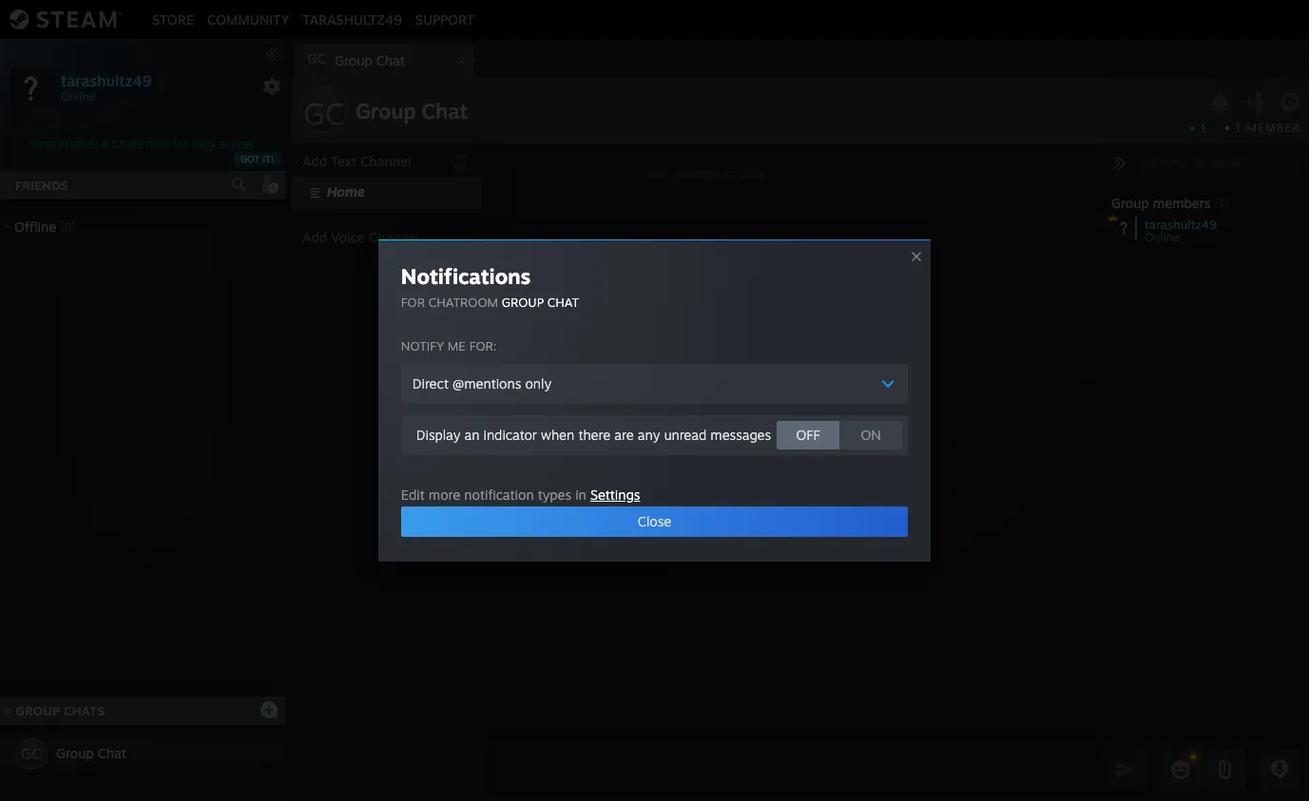 Task type: describe. For each thing, give the bounding box(es) containing it.
channel for add text channel
[[361, 153, 411, 169]]

2023
[[740, 168, 764, 179]]

member
[[1247, 121, 1301, 135]]

chatroom
[[429, 295, 498, 310]]

&
[[101, 137, 109, 151]]

are
[[615, 427, 634, 443]]

0 horizontal spatial group chat
[[56, 746, 127, 762]]

collapse member list image
[[1112, 156, 1127, 171]]

voice
[[331, 229, 365, 245]]

17,
[[724, 168, 738, 179]]

for:
[[470, 339, 497, 354]]

1 horizontal spatial tarashultz49
[[303, 11, 402, 27]]

there
[[579, 427, 611, 443]]

edit
[[401, 487, 425, 503]]

an
[[465, 427, 480, 443]]

display an indicator when there are any unread messages
[[416, 427, 772, 443]]

1 for 1 member
[[1236, 121, 1243, 135]]

2 vertical spatial gc
[[21, 745, 42, 764]]

me
[[448, 339, 466, 354]]

edit more notification types in settings close
[[401, 487, 672, 530]]

1 horizontal spatial chats
[[113, 137, 143, 151]]

gc inside gc group chat
[[308, 50, 326, 67]]

off
[[797, 427, 821, 443]]

1 vertical spatial gc
[[304, 95, 345, 133]]

november
[[675, 168, 721, 179]]

channel for add voice channel
[[369, 229, 420, 245]]

group inside notifications for chatroom group chat
[[502, 295, 544, 310]]

add voice channel
[[302, 229, 420, 245]]

notification
[[465, 487, 534, 503]]

friday,
[[644, 168, 673, 179]]

close this tab image
[[452, 55, 471, 67]]

0 vertical spatial for
[[173, 137, 188, 151]]

notify me for:
[[401, 339, 497, 354]]

search my friends list image
[[230, 176, 247, 193]]

direct @mentions only
[[413, 376, 552, 392]]

group inside gc group chat
[[335, 52, 373, 68]]

here
[[146, 137, 170, 151]]

gc group chat
[[308, 50, 405, 68]]

unread
[[664, 427, 707, 443]]

only
[[525, 376, 552, 392]]

when
[[541, 427, 575, 443]]

on
[[861, 427, 882, 443]]

group chats
[[16, 704, 105, 719]]

community
[[207, 11, 289, 27]]

add text channel
[[302, 153, 411, 169]]

unpin channel list image
[[449, 148, 474, 173]]

any
[[638, 427, 660, 443]]

members
[[1154, 195, 1211, 211]]

indicator
[[484, 427, 537, 443]]

more
[[429, 487, 461, 503]]

types
[[538, 487, 572, 503]]



Task type: vqa. For each thing, say whether or not it's contained in the screenshot.
week in the Persona 5 Tactica 0 new workshop items this week
no



Task type: locate. For each thing, give the bounding box(es) containing it.
manage group chat settings image
[[1280, 92, 1305, 117]]

2 vertical spatial tarashultz49
[[1145, 217, 1218, 232]]

1 vertical spatial for
[[401, 295, 425, 310]]

1 vertical spatial group chat
[[56, 746, 127, 762]]

in
[[576, 487, 587, 503]]

1 vertical spatial friends
[[15, 178, 68, 193]]

support
[[416, 11, 475, 27]]

1
[[1201, 121, 1207, 135], [1236, 121, 1243, 135]]

chats
[[113, 137, 143, 151], [64, 704, 105, 719]]

gc
[[308, 50, 326, 67], [304, 95, 345, 133], [21, 745, 42, 764]]

add
[[302, 153, 327, 169], [302, 229, 327, 245]]

messages
[[711, 427, 772, 443]]

add left voice
[[302, 229, 327, 245]]

1 horizontal spatial group chat
[[356, 98, 468, 124]]

0 horizontal spatial 1
[[1201, 121, 1207, 135]]

0 vertical spatial chats
[[113, 137, 143, 151]]

for right here on the top left
[[173, 137, 188, 151]]

store link
[[146, 11, 201, 27]]

access
[[219, 137, 254, 151]]

store
[[152, 11, 194, 27]]

display
[[416, 427, 461, 443]]

tarashultz49 link
[[296, 11, 409, 27]]

notify
[[401, 339, 444, 354]]

2 1 from the left
[[1236, 121, 1243, 135]]

invite a friend to this group chat image
[[1244, 90, 1269, 115]]

1 left member
[[1236, 121, 1243, 135]]

@mentions
[[453, 376, 522, 392]]

easy
[[191, 137, 216, 151]]

drag
[[31, 137, 56, 151]]

1 1 from the left
[[1201, 121, 1207, 135]]

offline
[[14, 219, 56, 235]]

0 vertical spatial add
[[302, 153, 327, 169]]

manage notification settings image
[[1208, 92, 1232, 114]]

1 horizontal spatial 1
[[1236, 121, 1243, 135]]

chats right the &
[[113, 137, 143, 151]]

1 up filter by name text field
[[1201, 121, 1207, 135]]

1 vertical spatial chats
[[64, 704, 105, 719]]

0 vertical spatial gc
[[308, 50, 326, 67]]

gc down tarashultz49 link
[[308, 50, 326, 67]]

chats right collapse chats list icon
[[64, 704, 105, 719]]

1 for 1
[[1201, 121, 1207, 135]]

tarashultz49 up gc group chat
[[303, 11, 402, 27]]

community link
[[201, 11, 296, 27]]

0 horizontal spatial chats
[[64, 704, 105, 719]]

1 add from the top
[[302, 153, 327, 169]]

friends down 'drag'
[[15, 178, 68, 193]]

Filter by Name text field
[[1139, 152, 1302, 177]]

chat down tarashultz49 link
[[376, 52, 405, 68]]

1 vertical spatial add
[[302, 229, 327, 245]]

2 horizontal spatial tarashultz49
[[1145, 217, 1218, 232]]

channel right voice
[[369, 229, 420, 245]]

for up notify
[[401, 295, 425, 310]]

add left text
[[302, 153, 327, 169]]

gc down collapse chats list icon
[[21, 745, 42, 764]]

0 vertical spatial channel
[[361, 153, 411, 169]]

chat inside notifications for chatroom group chat
[[548, 295, 579, 310]]

group
[[335, 52, 373, 68], [356, 98, 416, 124], [1112, 195, 1150, 211], [502, 295, 544, 310], [16, 704, 60, 719], [56, 746, 94, 762]]

text
[[331, 153, 357, 169]]

0 vertical spatial tarashultz49
[[303, 11, 402, 27]]

0 vertical spatial group chat
[[356, 98, 468, 124]]

1 horizontal spatial for
[[401, 295, 425, 310]]

chat up only
[[548, 295, 579, 310]]

for inside notifications for chatroom group chat
[[401, 295, 425, 310]]

0 vertical spatial friends
[[59, 137, 98, 151]]

notifications for chatroom group chat
[[401, 263, 579, 310]]

tarashultz49
[[303, 11, 402, 27], [61, 71, 152, 90], [1145, 217, 1218, 232]]

friends
[[59, 137, 98, 151], [15, 178, 68, 193]]

chat inside gc group chat
[[376, 52, 405, 68]]

tarashultz49 down members
[[1145, 217, 1218, 232]]

channel right text
[[361, 153, 411, 169]]

send special image
[[1214, 759, 1237, 782]]

close
[[638, 514, 672, 530]]

0 horizontal spatial tarashultz49
[[61, 71, 152, 90]]

chat
[[376, 52, 405, 68], [422, 98, 468, 124], [548, 295, 579, 310], [98, 746, 127, 762]]

chat down the group chats
[[98, 746, 127, 762]]

collapse chats list image
[[0, 708, 22, 715]]

friends left the &
[[59, 137, 98, 151]]

support link
[[409, 11, 481, 27]]

online
[[1145, 230, 1180, 244]]

create a group chat image
[[260, 701, 279, 720]]

direct
[[413, 376, 449, 392]]

drag friends & chats here for easy access
[[31, 137, 254, 151]]

friday, november 17, 2023
[[644, 168, 764, 179]]

1 member
[[1236, 121, 1301, 135]]

notifications
[[401, 263, 531, 289]]

gc up text
[[304, 95, 345, 133]]

add a friend image
[[259, 174, 280, 195]]

add for add text channel
[[302, 153, 327, 169]]

for
[[173, 137, 188, 151], [401, 295, 425, 310]]

group chat down the group chats
[[56, 746, 127, 762]]

1 vertical spatial tarashultz49
[[61, 71, 152, 90]]

chat down close this tab image
[[422, 98, 468, 124]]

tarashultz49 online
[[1145, 217, 1218, 244]]

None text field
[[487, 747, 1101, 794]]

tarashultz49 up the &
[[61, 71, 152, 90]]

home
[[327, 184, 365, 200]]

2 add from the top
[[302, 229, 327, 245]]

settings
[[591, 487, 641, 503]]

1 vertical spatial channel
[[369, 229, 420, 245]]

submit image
[[1114, 758, 1139, 782]]

channel
[[361, 153, 411, 169], [369, 229, 420, 245]]

group members
[[1112, 195, 1211, 211]]

manage friends list settings image
[[263, 77, 282, 96]]

group chat
[[356, 98, 468, 124], [56, 746, 127, 762]]

close button
[[401, 507, 909, 537]]

add for add voice channel
[[302, 229, 327, 245]]

group chat down close this tab image
[[356, 98, 468, 124]]

0 horizontal spatial for
[[173, 137, 188, 151]]



